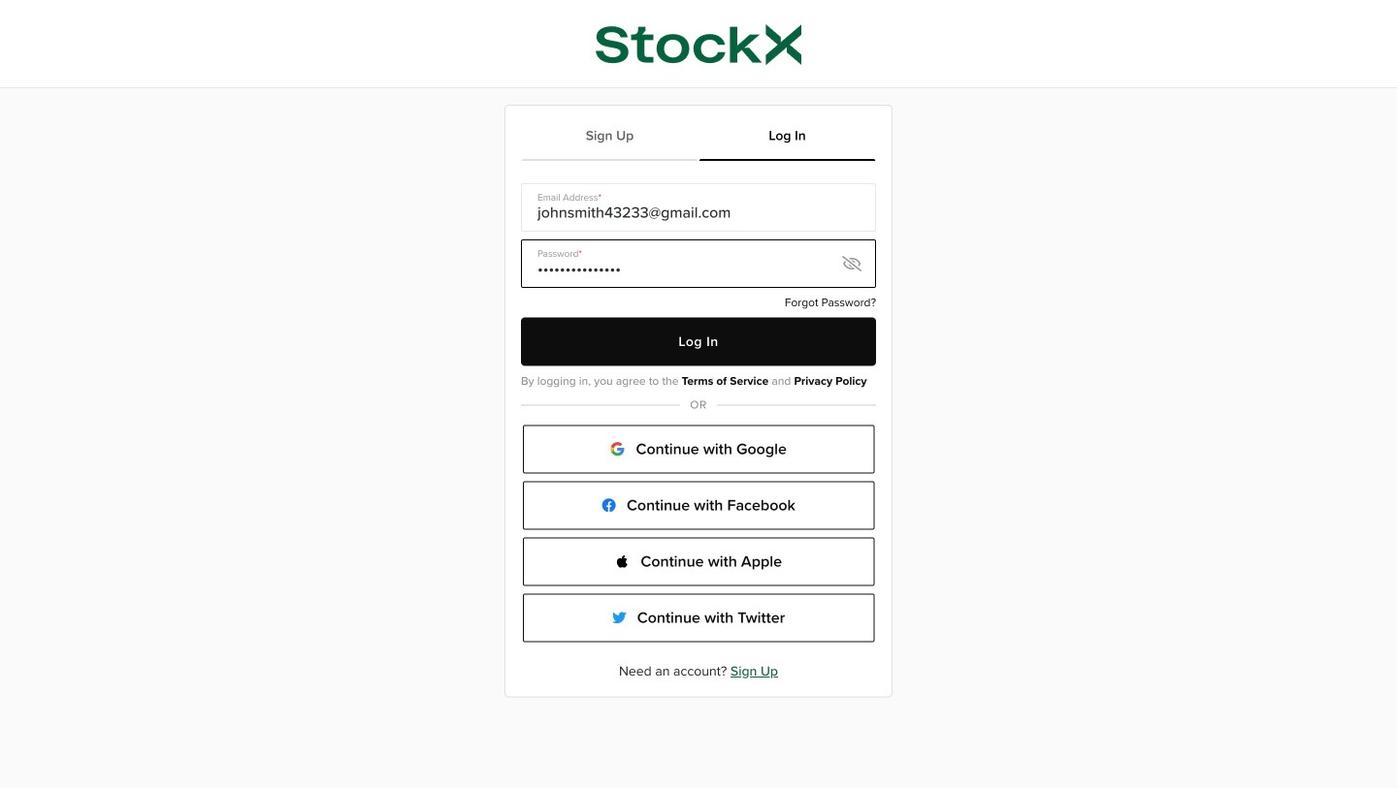 Task type: locate. For each thing, give the bounding box(es) containing it.
  password field
[[528, 241, 836, 287]]

stockx image
[[596, 24, 802, 65]]

  email field
[[528, 184, 870, 231]]



Task type: vqa. For each thing, say whether or not it's contained in the screenshot.
2nd  text box from the bottom
no



